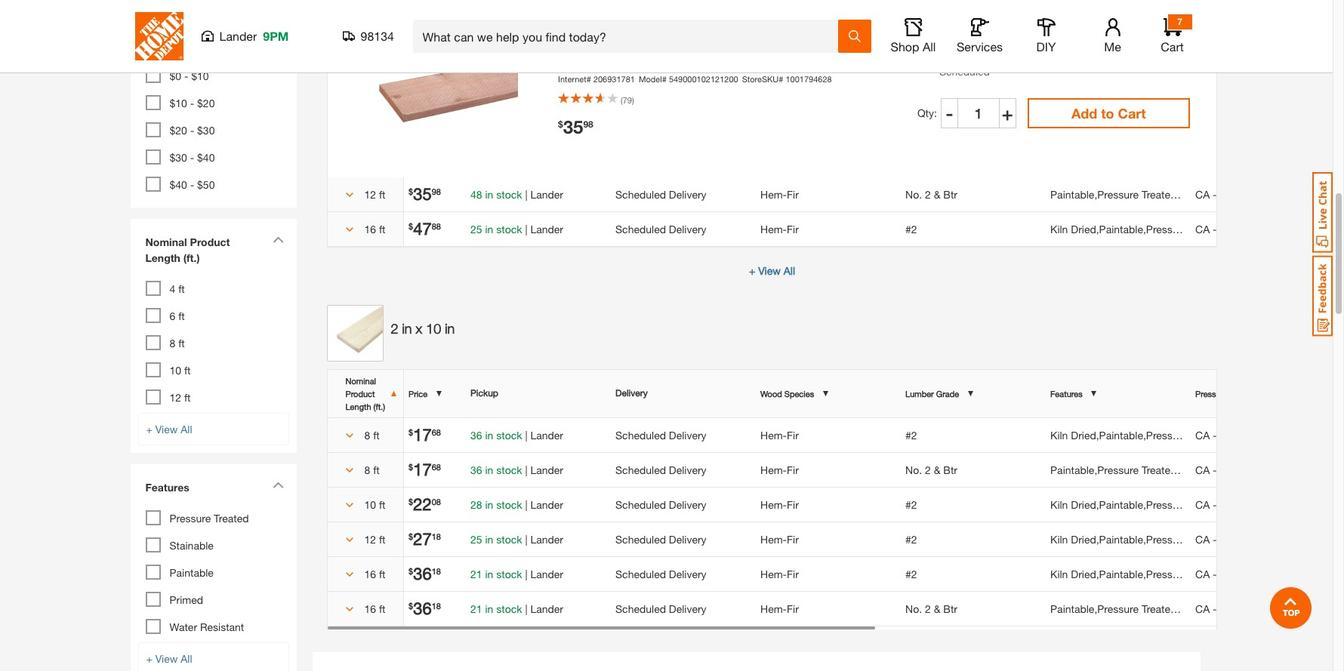 Task type: describe. For each thing, give the bounding box(es) containing it.
all inside button
[[923, 39, 936, 54]]

0 vertical spatial length
[[145, 251, 180, 264]]

1 16 ft button from the top
[[338, 221, 393, 237]]

0 vertical spatial price
[[145, 2, 171, 14]]

12 ft button for 35
[[338, 186, 393, 202]]

stainable
[[170, 539, 214, 552]]

0 horizontal spatial nominal
[[145, 236, 187, 248]]

4 ft link
[[170, 282, 185, 295]]

3 azole from the top
[[1258, 429, 1284, 441]]

stock for 8 ft 'button' corresponding to no. 2 & btr
[[496, 463, 522, 476]]

0 vertical spatial 98
[[583, 119, 593, 130]]

$ 17 68 for no. 2 & btr
[[409, 459, 441, 479]]

add to cart
[[1071, 105, 1146, 121]]

view for features
[[155, 652, 178, 665]]

1 vertical spatial $ 35 98
[[409, 184, 441, 204]]

+ view all link for resistant
[[138, 643, 289, 671]]

0 horizontal spatial features
[[145, 481, 189, 494]]

add to cart button
[[1028, 98, 1190, 128]]

6 hem- from the top
[[760, 533, 787, 546]]

0 vertical spatial (ft.)
[[183, 251, 200, 264]]

3 | from the top
[[525, 429, 527, 441]]

28
[[470, 498, 482, 511]]

6 copper from the top
[[1220, 533, 1255, 546]]

1 horizontal spatial length
[[345, 401, 371, 411]]

2 | from the top
[[525, 222, 527, 235]]

4 ft
[[170, 282, 185, 295]]

caret icon image for features
[[272, 482, 284, 489]]

qty:
[[917, 106, 940, 119]]

48 in stock | lander
[[470, 188, 563, 200]]

ca - copper azole for caret icon associated with 27
[[1195, 533, 1284, 546]]

28 in stock | lander
[[470, 498, 563, 511]]

model#
[[639, 74, 667, 83]]

1 horizontal spatial features
[[1050, 389, 1083, 398]]

1 horizontal spatial $30
[[197, 124, 215, 137]]

0 horizontal spatial $30
[[170, 151, 187, 164]]

8 ft link
[[170, 337, 185, 350]]

5 copper from the top
[[1220, 498, 1255, 511]]

$30 - $40
[[170, 151, 215, 164]]

ca for the 12 ft button associated with 35
[[1195, 188, 1210, 200]]

21 in stock | lander for #2
[[470, 567, 563, 580]]

10 ft inside button
[[364, 498, 385, 511]]

species
[[784, 389, 814, 398]]

21 for #2
[[470, 567, 482, 580]]

$ 22 08
[[409, 494, 441, 514]]

nominal product length (ft.) link
[[138, 227, 289, 277]]

88
[[432, 221, 441, 231]]

+ inside button
[[1002, 102, 1013, 123]]

me
[[1104, 39, 1121, 54]]

2 in. x 12 in. x 12 ft. #2 ground contact hem fir pressure-treated lumber link
[[558, 39, 871, 68]]

ca for 2nd 16 ft button from the bottom
[[1195, 567, 1210, 580]]

8 hem- from the top
[[760, 602, 787, 615]]

4 | from the top
[[525, 463, 527, 476]]

2 in. x 12 in. x 12 ft. #2 ground contact hem fir pressure-treated lumber internet# 206931781 model# 549000102121200 storesku# 1001794628
[[558, 39, 871, 83]]

8 | from the top
[[525, 602, 527, 615]]

go
[[255, 37, 274, 54]]

10 ft button
[[338, 496, 393, 512]]

$ 47 88
[[409, 219, 441, 238]]

8 ft for #2
[[364, 429, 380, 441]]

$0 - $10
[[170, 69, 209, 82]]

delivery scheduled
[[939, 47, 990, 77]]

17 for #2
[[413, 425, 432, 444]]

pressure treatment chemical
[[1195, 389, 1301, 398]]

0 horizontal spatial treated
[[214, 512, 249, 525]]

1 horizontal spatial pickup
[[939, 6, 972, 19]]

+ view all link for ft
[[138, 413, 289, 446]]

7 hem- from the top
[[760, 567, 787, 580]]

0 horizontal spatial $40
[[170, 178, 187, 191]]

1 horizontal spatial $ 35 98
[[558, 116, 593, 137]]

0 vertical spatial 10
[[426, 321, 441, 336]]

)
[[632, 95, 634, 105]]

08
[[432, 496, 441, 506]]

$0 - $10 link
[[170, 69, 209, 82]]

lander 9pm
[[219, 29, 289, 43]]

1 horizontal spatial 35
[[563, 116, 583, 137]]

$20 - $30
[[170, 124, 215, 137]]

16 ft for caret icon corresponding to 36
[[364, 567, 385, 580]]

primed link
[[170, 594, 203, 606]]

#2 for 22
[[905, 498, 917, 511]]

What can we help you find today? search field
[[422, 20, 837, 52]]

68 for no. 2 & btr
[[432, 462, 441, 472]]

paintable,pressure for 17
[[1050, 463, 1139, 476]]

ft.
[[641, 39, 651, 52]]

5 azole from the top
[[1258, 498, 1284, 511]]

cart inside button
[[1118, 105, 1146, 121]]

1 azole from the top
[[1258, 188, 1284, 200]]

water resistant
[[170, 621, 244, 634]]

0 horizontal spatial product
[[190, 236, 230, 248]]

$ 36 18 for no. 2 & btr
[[409, 598, 441, 618]]

47
[[413, 219, 432, 238]]

7 scheduled delivery from the top
[[615, 567, 706, 580]]

5 hem-fir from the top
[[760, 498, 799, 511]]

paintable,pressure treated,stainable for 36
[[1050, 602, 1224, 615]]

shop all
[[891, 39, 936, 54]]

lumber inside 2 in. x 12 in. x 12 ft. #2 ground contact hem fir pressure-treated lumber internet# 206931781 model# 549000102121200 storesku# 1001794628
[[558, 55, 594, 68]]

4 copper from the top
[[1220, 463, 1255, 476]]

1 horizontal spatial lumber
[[905, 389, 934, 398]]

8 azole from the top
[[1258, 602, 1284, 615]]

ground
[[668, 39, 704, 52]]

the home depot logo image
[[135, 12, 183, 60]]

available shipping image
[[917, 49, 932, 64]]

#2 inside 2 in. x 12 in. x 12 ft. #2 ground contact hem fir pressure-treated lumber internet# 206931781 model# 549000102121200 storesku# 1001794628
[[654, 39, 665, 52]]

1 vertical spatial price
[[409, 389, 427, 398]]

1 scheduled delivery from the top
[[615, 188, 706, 200]]

3 scheduled delivery from the top
[[615, 429, 706, 441]]

18 for first 16 ft button from the bottom of the page
[[432, 601, 441, 610]]

add
[[1071, 105, 1097, 121]]

paintable,pressure treated,stainable for 17
[[1050, 463, 1224, 476]]

12 ft for 27
[[364, 533, 385, 546]]

1 vertical spatial (ft.)
[[373, 401, 385, 411]]

8 scheduled delivery from the top
[[615, 602, 706, 615]]

$10 - $20 link
[[170, 97, 215, 110]]

lumber grade
[[905, 389, 959, 398]]

68 for #2
[[432, 427, 441, 437]]

ca for third 16 ft button from the bottom
[[1195, 222, 1210, 235]]

caret image for 27
[[345, 536, 353, 544]]

2 copper from the top
[[1220, 222, 1255, 235]]

( 79 )
[[621, 95, 634, 105]]

$40 - $50
[[170, 178, 215, 191]]

2 for 17
[[925, 463, 931, 476]]

2 16 from the top
[[364, 567, 376, 580]]

2 hem-fir from the top
[[760, 222, 799, 235]]

98134 button
[[342, 29, 395, 44]]

1 horizontal spatial nominal
[[345, 376, 376, 385]]

1 vertical spatial $10
[[170, 97, 187, 110]]

hem
[[747, 39, 770, 52]]

#2 for 27
[[905, 533, 917, 546]]

chemical
[[1268, 389, 1301, 398]]

3 copper from the top
[[1220, 429, 1255, 441]]

paintable link
[[170, 566, 214, 579]]

48 in stock
[[939, 23, 991, 36]]

1 copper from the top
[[1220, 188, 1255, 200]]

- button
[[941, 98, 958, 128]]

contact
[[707, 39, 744, 52]]

water
[[170, 621, 197, 634]]

22
[[413, 494, 432, 514]]

6
[[170, 310, 175, 322]]

7 copper from the top
[[1220, 567, 1255, 580]]

caret image for 36
[[345, 571, 353, 578]]

paintable,pressure for 35
[[1050, 188, 1139, 200]]

8 ft button for no. 2 & btr
[[338, 462, 393, 478]]

79
[[623, 95, 632, 105]]

0 horizontal spatial 35
[[413, 184, 432, 204]]

$30 - $40 link
[[170, 151, 215, 164]]

shop all button
[[889, 18, 937, 54]]

2 in. from the left
[[604, 39, 615, 52]]

stock for 2nd 16 ft button from the bottom
[[496, 567, 522, 580]]

+ view all for features
[[146, 652, 192, 665]]

48 for 48 in stock
[[939, 23, 951, 36]]

price-range-upperBound telephone field
[[196, 31, 236, 60]]

$50
[[197, 178, 215, 191]]

treated,stainable for 17
[[1142, 463, 1224, 476]]

ca for the 12 ft button associated with 27
[[1195, 533, 1210, 546]]

12 ft button for 27
[[338, 531, 393, 547]]

5 | from the top
[[525, 498, 527, 511]]

stock for first 16 ft button from the bottom of the page
[[496, 602, 522, 615]]

$ inside $ 22 08
[[409, 496, 413, 506]]

1 vertical spatial 12 ft
[[170, 391, 191, 404]]

4 azole from the top
[[1258, 463, 1284, 476]]

resistant
[[200, 621, 244, 634]]

cart 7
[[1161, 16, 1184, 54]]

0 horizontal spatial 98
[[432, 186, 441, 196]]

(
[[621, 95, 623, 105]]

206931781
[[593, 74, 635, 83]]

1 horizontal spatial $40
[[197, 151, 215, 164]]

$20 - $30 link
[[170, 124, 215, 137]]

7 hem-fir from the top
[[760, 567, 799, 580]]

me button
[[1088, 18, 1137, 54]]

& for 35
[[934, 188, 940, 200]]

pressure treated
[[170, 512, 249, 525]]

0 vertical spatial view
[[758, 264, 781, 277]]

ca for 8 ft 'button' corresponding to no. 2 & btr
[[1195, 463, 1210, 476]]

price link
[[138, 0, 289, 27]]

18 inside $ 27 18
[[432, 531, 441, 541]]

1 horizontal spatial cart
[[1161, 39, 1184, 54]]

available for pickup image
[[917, 7, 932, 22]]

6 hem-fir from the top
[[760, 533, 799, 546]]

$0
[[170, 69, 181, 82]]

7
[[1177, 16, 1182, 27]]

wood species
[[760, 389, 814, 398]]

5 hem- from the top
[[760, 498, 787, 511]]

8 copper from the top
[[1220, 602, 1255, 615]]

27
[[413, 529, 432, 549]]

storesku#
[[742, 74, 783, 83]]

6 azole from the top
[[1258, 533, 1284, 546]]

4 scheduled delivery from the top
[[615, 463, 706, 476]]

1 horizontal spatial product
[[345, 389, 375, 398]]

stock for the 12 ft button associated with 35
[[496, 188, 522, 200]]

2 azole from the top
[[1258, 222, 1284, 235]]

1 hem- from the top
[[760, 188, 787, 200]]

2 hem- from the top
[[760, 222, 787, 235]]

0 horizontal spatial nominal product length (ft.)
[[145, 236, 230, 264]]

no. for 35
[[905, 188, 922, 200]]

3 16 from the top
[[364, 602, 376, 615]]

pressure-
[[787, 39, 833, 52]]

diy
[[1036, 39, 1056, 54]]

lander link
[[1006, 23, 1039, 36]]

8 ft button for #2
[[338, 427, 393, 443]]

$ inside $ 47 88
[[409, 221, 413, 231]]

grade
[[936, 389, 959, 398]]

1 horizontal spatial $20
[[197, 97, 215, 110]]

view for nominal product length (ft.)
[[155, 423, 178, 436]]

internet#
[[558, 74, 591, 83]]



Task type: locate. For each thing, give the bounding box(es) containing it.
treatment
[[1230, 389, 1266, 398]]

0 vertical spatial + view all
[[749, 264, 795, 277]]

2 36 in stock | lander from the top
[[470, 463, 563, 476]]

paintable,pressure for 36
[[1050, 602, 1139, 615]]

to inside add to cart button
[[1101, 105, 1114, 121]]

1 12 ft button from the top
[[338, 186, 393, 202]]

0 vertical spatial $ 36 18
[[409, 564, 441, 583]]

no. for 17
[[905, 463, 922, 476]]

4 hem-fir from the top
[[760, 463, 799, 476]]

2 for 36
[[925, 602, 931, 615]]

pressure treated link
[[170, 512, 249, 525]]

25 in stock | lander down the 48 in stock | lander at top left
[[470, 222, 563, 235]]

21 in stock | lander for no. 2 & btr
[[470, 602, 563, 615]]

+ view all link down "12 ft" link
[[138, 413, 289, 446]]

btr for 17
[[943, 463, 957, 476]]

no. 2 & btr for 17
[[905, 463, 957, 476]]

caret image inside 10 ft button
[[345, 501, 353, 509]]

0 vertical spatial 12 ft
[[364, 188, 385, 200]]

treated
[[833, 39, 868, 52], [214, 512, 249, 525]]

2 caret image from the top
[[345, 226, 353, 233]]

6 scheduled delivery from the top
[[615, 533, 706, 546]]

17 for no. 2 & btr
[[413, 459, 432, 479]]

$30
[[197, 124, 215, 137], [170, 151, 187, 164]]

length up 4
[[145, 251, 180, 264]]

1 paintable,pressure from the top
[[1050, 188, 1139, 200]]

btr for 35
[[943, 188, 957, 200]]

stainable link
[[170, 539, 214, 552]]

0 vertical spatial to
[[182, 39, 192, 52]]

wood
[[760, 389, 782, 398]]

1 vertical spatial product
[[345, 389, 375, 398]]

paintable,pressure treated,stainable for 35
[[1050, 188, 1224, 200]]

fir inside 2 in. x 12 in. x 12 ft. #2 ground contact hem fir pressure-treated lumber internet# 206931781 model# 549000102121200 storesku# 1001794628
[[772, 39, 784, 52]]

1 vertical spatial $ 17 68
[[409, 459, 441, 479]]

3 hem- from the top
[[760, 429, 787, 441]]

10 ft link
[[170, 364, 191, 377]]

3 & from the top
[[934, 602, 940, 615]]

2 25 from the top
[[470, 533, 482, 546]]

1 16 ft from the top
[[364, 222, 385, 235]]

1 vertical spatial $20
[[170, 124, 187, 137]]

4 caret image from the top
[[345, 501, 353, 509]]

2 vertical spatial no.
[[905, 602, 922, 615]]

1 17 from the top
[[413, 425, 432, 444]]

0 vertical spatial pickup
[[939, 6, 972, 19]]

1 horizontal spatial treated
[[833, 39, 868, 52]]

$ inside $ 27 18
[[409, 531, 413, 541]]

treated,stainable for 36
[[1142, 602, 1224, 615]]

1 vertical spatial 16 ft button
[[338, 566, 393, 582]]

5 ca from the top
[[1195, 498, 1210, 511]]

1 18 from the top
[[432, 531, 441, 541]]

0 vertical spatial 68
[[432, 427, 441, 437]]

stock for 10 ft button
[[496, 498, 522, 511]]

25
[[470, 222, 482, 235], [470, 533, 482, 546]]

1 vertical spatial view
[[155, 423, 178, 436]]

1 | from the top
[[525, 188, 527, 200]]

12
[[589, 39, 601, 52], [627, 39, 638, 52], [364, 188, 376, 200], [170, 391, 181, 404], [364, 533, 376, 546]]

1 vertical spatial $30
[[170, 151, 187, 164]]

35 up 47
[[413, 184, 432, 204]]

10 inside button
[[364, 498, 376, 511]]

$40 - $50 link
[[170, 178, 215, 191]]

services button
[[956, 18, 1004, 54]]

water resistant link
[[170, 621, 244, 634]]

$ 35 98 up 88
[[409, 184, 441, 204]]

2 scheduled delivery from the top
[[615, 222, 706, 235]]

17 up 08
[[413, 425, 432, 444]]

caret image inside 16 ft button
[[345, 606, 353, 613]]

nominal down https://images.thdstatic.com/productimages/026ada3e 3c27 425d b2c8 fa5ea580ba2d/svn/brown prowood decking 166298 64_100.jpg
[[345, 376, 376, 385]]

10 ft
[[170, 364, 191, 377], [364, 498, 385, 511]]

copper
[[1220, 188, 1255, 200], [1220, 222, 1255, 235], [1220, 429, 1255, 441], [1220, 463, 1255, 476], [1220, 498, 1255, 511], [1220, 533, 1255, 546], [1220, 567, 1255, 580], [1220, 602, 1255, 615]]

3 caret image from the top
[[345, 467, 353, 474]]

0 vertical spatial 8 ft
[[170, 337, 185, 350]]

nominal up 4
[[145, 236, 187, 248]]

no. 2 & btr
[[905, 188, 957, 200], [905, 463, 957, 476], [905, 602, 957, 615]]

lumber up internet#
[[558, 55, 594, 68]]

2 inside 2 in. x 12 in. x 12 ft. #2 ground contact hem fir pressure-treated lumber internet# 206931781 model# 549000102121200 storesku# 1001794628
[[558, 39, 564, 52]]

(ft.)
[[183, 251, 200, 264], [373, 401, 385, 411]]

10
[[426, 321, 441, 336], [170, 364, 181, 377], [364, 498, 376, 511]]

8 ft for no. 2 & btr
[[364, 463, 380, 476]]

6 ca from the top
[[1195, 533, 1210, 546]]

product down $50
[[190, 236, 230, 248]]

2 + view all link from the top
[[138, 643, 289, 671]]

$10 right $0
[[191, 69, 209, 82]]

$ 35 98 down internet#
[[558, 116, 593, 137]]

4
[[170, 282, 175, 295]]

0 vertical spatial 10 ft
[[170, 364, 191, 377]]

6 ft
[[170, 310, 185, 322]]

0 vertical spatial caret icon image
[[272, 236, 284, 243]]

azole
[[1258, 188, 1284, 200], [1258, 222, 1284, 235], [1258, 429, 1284, 441], [1258, 463, 1284, 476], [1258, 498, 1284, 511], [1258, 533, 1284, 546], [1258, 567, 1284, 580], [1258, 602, 1284, 615]]

17 up 22
[[413, 459, 432, 479]]

ca - copper azole for caret icon corresponding to 36
[[1195, 567, 1284, 580]]

0 horizontal spatial $20
[[170, 124, 187, 137]]

$ 36 18
[[409, 564, 441, 583], [409, 598, 441, 618]]

1 $ 17 68 from the top
[[409, 425, 441, 444]]

0 vertical spatial 8
[[170, 337, 175, 350]]

2 paintable,pressure treated,stainable from the top
[[1050, 463, 1224, 476]]

2 $ 36 18 from the top
[[409, 598, 441, 618]]

1 21 in stock | lander from the top
[[470, 567, 563, 580]]

2 no. from the top
[[905, 463, 922, 476]]

1 caret icon image from the top
[[272, 236, 284, 243]]

& for 17
[[934, 463, 940, 476]]

0 vertical spatial treated,stainable
[[1142, 188, 1224, 200]]

1 & from the top
[[934, 188, 940, 200]]

4 ca - copper azole from the top
[[1195, 463, 1284, 476]]

caret image
[[345, 432, 353, 439], [345, 606, 353, 613]]

1 horizontal spatial 10
[[364, 498, 376, 511]]

lumber left the grade
[[905, 389, 934, 398]]

2 in. x 12 in. x 12 ft. #2 ground contact hem fir pressure-treated lumber image
[[367, 11, 518, 162]]

0 horizontal spatial $ 35 98
[[409, 184, 441, 204]]

25 down 28 at the left of the page
[[470, 533, 482, 546]]

ca - copper azole for 35 caret icon
[[1195, 188, 1284, 200]]

cart right add
[[1118, 105, 1146, 121]]

2 & from the top
[[934, 463, 940, 476]]

#2
[[654, 39, 665, 52], [905, 222, 917, 235], [905, 429, 917, 441], [905, 498, 917, 511], [905, 533, 917, 546], [905, 567, 917, 580]]

+ view all for nominal product length (ft.)
[[146, 423, 192, 436]]

0 horizontal spatial to
[[182, 39, 192, 52]]

16 ft for 47's caret icon
[[364, 222, 385, 235]]

25 in stock | lander down 28 in stock | lander
[[470, 533, 563, 546]]

1 hem-fir from the top
[[760, 188, 799, 200]]

$ 27 18
[[409, 529, 441, 549]]

0 horizontal spatial lumber
[[558, 55, 594, 68]]

caret icon image for nominal product length (ft.)
[[272, 236, 284, 243]]

2 vertical spatial &
[[934, 602, 940, 615]]

2 16 ft from the top
[[364, 567, 385, 580]]

8
[[170, 337, 175, 350], [364, 429, 370, 441], [364, 463, 370, 476]]

primed
[[170, 594, 203, 606]]

12 ft link
[[170, 391, 191, 404]]

1 horizontal spatial nominal product length (ft.)
[[345, 376, 385, 411]]

35
[[563, 116, 583, 137], [413, 184, 432, 204]]

0 vertical spatial features
[[1050, 389, 1083, 398]]

$40 up $50
[[197, 151, 215, 164]]

price down 2 in x 10 in
[[409, 389, 427, 398]]

$ 17 68 for #2
[[409, 425, 441, 444]]

2 caret image from the top
[[345, 606, 353, 613]]

18
[[432, 531, 441, 541], [432, 566, 441, 576], [432, 601, 441, 610]]

+ button
[[999, 98, 1016, 128]]

2 17 from the top
[[413, 459, 432, 479]]

0 vertical spatial no.
[[905, 188, 922, 200]]

stock for third 16 ft button from the bottom
[[496, 222, 522, 235]]

delivery inside delivery scheduled
[[939, 47, 977, 60]]

1 no. from the top
[[905, 188, 922, 200]]

10 ft left 22
[[364, 498, 385, 511]]

4 hem- from the top
[[760, 463, 787, 476]]

2 16 ft button from the top
[[338, 566, 393, 582]]

8 for no. 2 & btr
[[364, 463, 370, 476]]

1 21 from the top
[[470, 567, 482, 580]]

length
[[145, 251, 180, 264], [345, 401, 371, 411]]

x left ft.
[[618, 39, 624, 52]]

36 in stock | lander for #2
[[470, 429, 563, 441]]

25 in stock | lander
[[470, 222, 563, 235], [470, 533, 563, 546]]

caret image for 17
[[345, 432, 353, 439]]

price-range-lowerBound telephone field
[[138, 31, 179, 60]]

1 vertical spatial + view all
[[146, 423, 192, 436]]

35 down internet#
[[563, 116, 583, 137]]

7 azole from the top
[[1258, 567, 1284, 580]]

1 caret image from the top
[[345, 191, 353, 199]]

8 for #2
[[364, 429, 370, 441]]

0 vertical spatial treated
[[833, 39, 868, 52]]

0 vertical spatial btr
[[943, 188, 957, 200]]

diy button
[[1022, 18, 1070, 54]]

1 vertical spatial + view all link
[[138, 643, 289, 671]]

$20
[[197, 97, 215, 110], [170, 124, 187, 137]]

1 vertical spatial 36 in stock | lander
[[470, 463, 563, 476]]

1 25 from the top
[[470, 222, 482, 235]]

pressure
[[1195, 389, 1228, 398], [170, 512, 211, 525]]

5 scheduled delivery from the top
[[615, 498, 706, 511]]

1 vertical spatial 18
[[432, 566, 441, 576]]

features
[[1050, 389, 1083, 398], [145, 481, 189, 494]]

12 ft for 35
[[364, 188, 385, 200]]

2 21 from the top
[[470, 602, 482, 615]]

lumber
[[558, 55, 594, 68], [905, 389, 934, 398]]

3 ca - copper azole from the top
[[1195, 429, 1284, 441]]

7 | from the top
[[525, 567, 527, 580]]

caret image for 35
[[345, 191, 353, 199]]

2 vertical spatial paintable,pressure treated,stainable
[[1050, 602, 1224, 615]]

1 horizontal spatial 48
[[939, 23, 951, 36]]

6 | from the top
[[525, 533, 527, 546]]

$ 36 18 for #2
[[409, 564, 441, 583]]

paintable,pressure
[[1050, 188, 1139, 200], [1050, 463, 1139, 476], [1050, 602, 1139, 615]]

2 horizontal spatial x
[[618, 39, 624, 52]]

caret image for 22
[[345, 501, 353, 509]]

no. 2 & btr for 36
[[905, 602, 957, 615]]

paintable,pressure treated,stainable
[[1050, 188, 1224, 200], [1050, 463, 1224, 476], [1050, 602, 1224, 615]]

6 ft link
[[170, 310, 185, 322]]

0 vertical spatial cart
[[1161, 39, 1184, 54]]

stock for the 12 ft button associated with 27
[[496, 533, 522, 546]]

0 horizontal spatial pickup
[[470, 387, 498, 399]]

0 vertical spatial $ 17 68
[[409, 425, 441, 444]]

x for in
[[416, 321, 422, 336]]

$30 down $20 - $30
[[170, 151, 187, 164]]

treated left shop
[[833, 39, 868, 52]]

1 36 in stock | lander from the top
[[470, 429, 563, 441]]

5 ca - copper azole from the top
[[1195, 498, 1284, 511]]

1 vertical spatial 12 ft button
[[338, 531, 393, 547]]

no. 2 & btr for 35
[[905, 188, 957, 200]]

caret icon image
[[272, 236, 284, 243], [272, 482, 284, 489]]

7 ca - copper azole from the top
[[1195, 567, 1284, 580]]

1 horizontal spatial $10
[[191, 69, 209, 82]]

1 vertical spatial 16
[[364, 567, 376, 580]]

&
[[934, 188, 940, 200], [934, 463, 940, 476], [934, 602, 940, 615]]

$30 up $30 - $40
[[197, 124, 215, 137]]

to right price-range-lowerbound phone field
[[182, 39, 192, 52]]

paintable
[[170, 566, 214, 579]]

price up price-range-lowerbound phone field
[[145, 2, 171, 14]]

2 no. 2 & btr from the top
[[905, 463, 957, 476]]

pressure for pressure treatment chemical
[[1195, 389, 1228, 398]]

12 ft button
[[338, 186, 393, 202], [338, 531, 393, 547]]

1 vertical spatial $40
[[170, 178, 187, 191]]

10 ft up "12 ft" link
[[170, 364, 191, 377]]

98
[[583, 119, 593, 130], [432, 186, 441, 196]]

view
[[758, 264, 781, 277], [155, 423, 178, 436], [155, 652, 178, 665]]

lander
[[1006, 23, 1039, 36], [219, 29, 257, 43], [530, 188, 563, 200], [530, 222, 563, 235], [530, 429, 563, 441], [530, 463, 563, 476], [530, 498, 563, 511], [530, 533, 563, 546], [530, 567, 563, 580], [530, 602, 563, 615]]

25 in stock | lander for 47
[[470, 222, 563, 235]]

treated down features link
[[214, 512, 249, 525]]

2 68 from the top
[[432, 462, 441, 472]]

1 vertical spatial 21 in stock | lander
[[470, 602, 563, 615]]

16
[[364, 222, 376, 235], [364, 567, 376, 580], [364, 602, 376, 615]]

25 for 27
[[470, 533, 482, 546]]

no.
[[905, 188, 922, 200], [905, 463, 922, 476], [905, 602, 922, 615]]

caret image for 47
[[345, 226, 353, 233]]

2 vertical spatial 10
[[364, 498, 376, 511]]

0 horizontal spatial length
[[145, 251, 180, 264]]

go button
[[240, 31, 289, 61]]

|
[[525, 188, 527, 200], [525, 222, 527, 235], [525, 429, 527, 441], [525, 463, 527, 476], [525, 498, 527, 511], [525, 533, 527, 546], [525, 567, 527, 580], [525, 602, 527, 615]]

0 horizontal spatial 10 ft
[[170, 364, 191, 377]]

ca for 10 ft button
[[1195, 498, 1210, 511]]

2 $ 17 68 from the top
[[409, 459, 441, 479]]

1 vertical spatial length
[[345, 401, 371, 411]]

2 vertical spatial 16
[[364, 602, 376, 615]]

98 up 88
[[432, 186, 441, 196]]

+ view all link down water resistant link
[[138, 643, 289, 671]]

caret icon image inside features link
[[272, 482, 284, 489]]

to
[[182, 39, 192, 52], [1101, 105, 1114, 121]]

3 ca from the top
[[1195, 429, 1210, 441]]

in. up internet#
[[567, 39, 578, 52]]

1 vertical spatial 10 ft
[[364, 498, 385, 511]]

nominal product length (ft.) down https://images.thdstatic.com/productimages/026ada3e 3c27 425d b2c8 fa5ea580ba2d/svn/brown prowood decking 166298 64_100.jpg
[[345, 376, 385, 411]]

2 btr from the top
[[943, 463, 957, 476]]

1 vertical spatial 68
[[432, 462, 441, 472]]

- inside - button
[[946, 102, 953, 123]]

ca for 8 ft 'button' related to #2
[[1195, 429, 1210, 441]]

2 ca - copper azole from the top
[[1195, 222, 1284, 235]]

2 in x 10 in
[[391, 321, 455, 336]]

ca
[[1195, 188, 1210, 200], [1195, 222, 1210, 235], [1195, 429, 1210, 441], [1195, 463, 1210, 476], [1195, 498, 1210, 511], [1195, 533, 1210, 546], [1195, 567, 1210, 580], [1195, 602, 1210, 615]]

9pm
[[263, 29, 289, 43]]

#2 for 47
[[905, 222, 917, 235]]

https://images.thdstatic.com/productimages/026ada3e 3c27 425d b2c8 fa5ea580ba2d/svn/brown prowood decking 166298 64_100.jpg image
[[327, 305, 383, 361]]

0 vertical spatial no. 2 & btr
[[905, 188, 957, 200]]

0 horizontal spatial 48
[[470, 188, 482, 200]]

549000102121200
[[669, 74, 738, 83]]

6 caret image from the top
[[345, 571, 353, 578]]

0 vertical spatial paintable,pressure treated,stainable
[[1050, 188, 1224, 200]]

2 21 in stock | lander from the top
[[470, 602, 563, 615]]

None field
[[958, 98, 999, 128]]

1 vertical spatial btr
[[943, 463, 957, 476]]

features link
[[138, 472, 289, 507]]

48 for 48 in stock | lander
[[470, 188, 482, 200]]

1 vertical spatial no. 2 & btr
[[905, 463, 957, 476]]

btr for 36
[[943, 602, 957, 615]]

1 vertical spatial features
[[145, 481, 189, 494]]

pickup
[[939, 6, 972, 19], [470, 387, 498, 399]]

$10
[[191, 69, 209, 82], [170, 97, 187, 110]]

& for 36
[[934, 602, 940, 615]]

#2 for 36
[[905, 567, 917, 580]]

8 hem-fir from the top
[[760, 602, 799, 615]]

1 treated,stainable from the top
[[1142, 188, 1224, 200]]

caret image
[[345, 191, 353, 199], [345, 226, 353, 233], [345, 467, 353, 474], [345, 501, 353, 509], [345, 536, 353, 544], [345, 571, 353, 578]]

#2 for 17
[[905, 429, 917, 441]]

caret image inside 8 ft 'button'
[[345, 432, 353, 439]]

+ view all link
[[138, 413, 289, 446], [138, 643, 289, 671]]

cart down '7'
[[1161, 39, 1184, 54]]

25 in stock | lander for 27
[[470, 533, 563, 546]]

treated inside 2 in. x 12 in. x 12 ft. #2 ground contact hem fir pressure-treated lumber internet# 206931781 model# 549000102121200 storesku# 1001794628
[[833, 39, 868, 52]]

12 ft
[[364, 188, 385, 200], [170, 391, 191, 404], [364, 533, 385, 546]]

stock for 8 ft 'button' related to #2
[[496, 429, 522, 441]]

1 horizontal spatial 98
[[583, 119, 593, 130]]

$10 down $0
[[170, 97, 187, 110]]

1 vertical spatial 17
[[413, 459, 432, 479]]

1 25 in stock | lander from the top
[[470, 222, 563, 235]]

1 in. from the left
[[567, 39, 578, 52]]

8 ca - copper azole from the top
[[1195, 602, 1284, 615]]

0 horizontal spatial $10
[[170, 97, 187, 110]]

1 16 from the top
[[364, 222, 376, 235]]

0 vertical spatial product
[[190, 236, 230, 248]]

1 vertical spatial 8 ft button
[[338, 462, 393, 478]]

25 for 47
[[470, 222, 482, 235]]

0 vertical spatial $10
[[191, 69, 209, 82]]

3 paintable,pressure from the top
[[1050, 602, 1139, 615]]

3 18 from the top
[[432, 601, 441, 610]]

0 vertical spatial 17
[[413, 425, 432, 444]]

pressure left the treatment
[[1195, 389, 1228, 398]]

0 horizontal spatial pressure
[[170, 512, 211, 525]]

caret image for 36
[[345, 606, 353, 613]]

1001794628
[[786, 74, 832, 83]]

in. up 206931781
[[604, 39, 615, 52]]

2 paintable,pressure from the top
[[1050, 463, 1139, 476]]

0 vertical spatial caret image
[[345, 432, 353, 439]]

98 down internet#
[[583, 119, 593, 130]]

treated,stainable
[[1142, 188, 1224, 200], [1142, 463, 1224, 476], [1142, 602, 1224, 615]]

1 vertical spatial pressure
[[170, 512, 211, 525]]

services
[[957, 39, 1003, 54]]

length down https://images.thdstatic.com/productimages/026ada3e 3c27 425d b2c8 fa5ea580ba2d/svn/brown prowood decking 166298 64_100.jpg
[[345, 401, 371, 411]]

1 vertical spatial nominal product length (ft.)
[[345, 376, 385, 411]]

-
[[184, 69, 188, 82], [190, 97, 194, 110], [946, 102, 953, 123], [190, 124, 194, 137], [190, 151, 194, 164], [190, 178, 194, 191], [1213, 188, 1217, 200], [1213, 222, 1217, 235], [1213, 429, 1217, 441], [1213, 463, 1217, 476], [1213, 498, 1217, 511], [1213, 533, 1217, 546], [1213, 567, 1217, 580], [1213, 602, 1217, 615]]

$20 up $30 - $40
[[170, 124, 187, 137]]

product down https://images.thdstatic.com/productimages/026ada3e 3c27 425d b2c8 fa5ea580ba2d/svn/brown prowood decking 166298 64_100.jpg
[[345, 389, 375, 398]]

0 vertical spatial 16 ft
[[364, 222, 385, 235]]

36 in stock | lander for no. 2 & btr
[[470, 463, 563, 476]]

1 vertical spatial 8
[[364, 429, 370, 441]]

5 caret image from the top
[[345, 536, 353, 544]]

1 paintable,pressure treated,stainable from the top
[[1050, 188, 1224, 200]]

1 + view all link from the top
[[138, 413, 289, 446]]

0 horizontal spatial cart
[[1118, 105, 1146, 121]]

1 vertical spatial 8 ft
[[364, 429, 380, 441]]

caret image for 17
[[345, 467, 353, 474]]

0 horizontal spatial price
[[145, 2, 171, 14]]

3 no. from the top
[[905, 602, 922, 615]]

3 hem-fir from the top
[[760, 429, 799, 441]]

2 vertical spatial btr
[[943, 602, 957, 615]]

0 vertical spatial lumber
[[558, 55, 594, 68]]

1 vertical spatial caret icon image
[[272, 482, 284, 489]]

2 25 in stock | lander from the top
[[470, 533, 563, 546]]

0 vertical spatial nominal
[[145, 236, 187, 248]]

scheduled
[[939, 65, 990, 77], [615, 188, 666, 200], [615, 222, 666, 235], [615, 429, 666, 441], [615, 463, 666, 476], [615, 498, 666, 511], [615, 533, 666, 546], [615, 567, 666, 580], [615, 602, 666, 615]]

feedback link image
[[1312, 255, 1333, 337]]

treated,stainable for 35
[[1142, 188, 1224, 200]]

shop
[[891, 39, 919, 54]]

18 for 2nd 16 ft button from the bottom
[[432, 566, 441, 576]]

1 8 ft button from the top
[[338, 427, 393, 443]]

$20 up $20 - $30
[[197, 97, 215, 110]]

2 vertical spatial 8 ft
[[364, 463, 380, 476]]

ca - copper azole for caret icon related to 17
[[1195, 463, 1284, 476]]

7 ca from the top
[[1195, 567, 1210, 580]]

25 right 88
[[470, 222, 482, 235]]

1 68 from the top
[[432, 427, 441, 437]]

1 horizontal spatial pressure
[[1195, 389, 1228, 398]]

3 treated,stainable from the top
[[1142, 602, 1224, 615]]

2 for 35
[[925, 188, 931, 200]]

0 vertical spatial $40
[[197, 151, 215, 164]]

98134
[[361, 29, 394, 43]]

17
[[413, 425, 432, 444], [413, 459, 432, 479]]

to right add
[[1101, 105, 1114, 121]]

x right https://images.thdstatic.com/productimages/026ada3e 3c27 425d b2c8 fa5ea580ba2d/svn/brown prowood decking 166298 64_100.jpg
[[416, 321, 422, 336]]

2 vertical spatial 12 ft
[[364, 533, 385, 546]]

in
[[954, 23, 962, 36], [485, 188, 493, 200], [485, 222, 493, 235], [402, 321, 412, 336], [445, 321, 455, 336], [485, 429, 493, 441], [485, 463, 493, 476], [485, 498, 493, 511], [485, 533, 493, 546], [485, 567, 493, 580], [485, 602, 493, 615]]

2 vertical spatial + view all
[[146, 652, 192, 665]]

36 in stock | lander
[[470, 429, 563, 441], [470, 463, 563, 476]]

pressure for pressure treated
[[170, 512, 211, 525]]

caret icon image inside 'nominal product length (ft.)' link
[[272, 236, 284, 243]]

x up internet#
[[581, 39, 586, 52]]

ca - copper azole for 47's caret icon
[[1195, 222, 1284, 235]]

no. for 36
[[905, 602, 922, 615]]

21 for no. 2 & btr
[[470, 602, 482, 615]]

$10 - $20
[[170, 97, 215, 110]]

0 vertical spatial + view all link
[[138, 413, 289, 446]]

$40 left $50
[[170, 178, 187, 191]]

hem-fir
[[760, 188, 799, 200], [760, 222, 799, 235], [760, 429, 799, 441], [760, 463, 799, 476], [760, 498, 799, 511], [760, 533, 799, 546], [760, 567, 799, 580], [760, 602, 799, 615]]

x for in.
[[581, 39, 586, 52]]

36
[[470, 429, 482, 441], [470, 463, 482, 476], [413, 564, 432, 583], [413, 598, 432, 618]]

nominal product length (ft.) up 4 ft link
[[145, 236, 230, 264]]

2 8 ft button from the top
[[338, 462, 393, 478]]

ca - copper azole for caret icon within the 10 ft button
[[1195, 498, 1284, 511]]

3 paintable,pressure treated,stainable from the top
[[1050, 602, 1224, 615]]

3 16 ft button from the top
[[338, 601, 393, 617]]

pressure up stainable link
[[170, 512, 211, 525]]

0 horizontal spatial 10
[[170, 364, 181, 377]]

2 vertical spatial 16 ft button
[[338, 601, 393, 617]]

6 ca - copper azole from the top
[[1195, 533, 1284, 546]]

live chat image
[[1312, 172, 1333, 253]]

2 ca from the top
[[1195, 222, 1210, 235]]

3 16 ft from the top
[[364, 602, 385, 615]]



Task type: vqa. For each thing, say whether or not it's contained in the screenshot.


